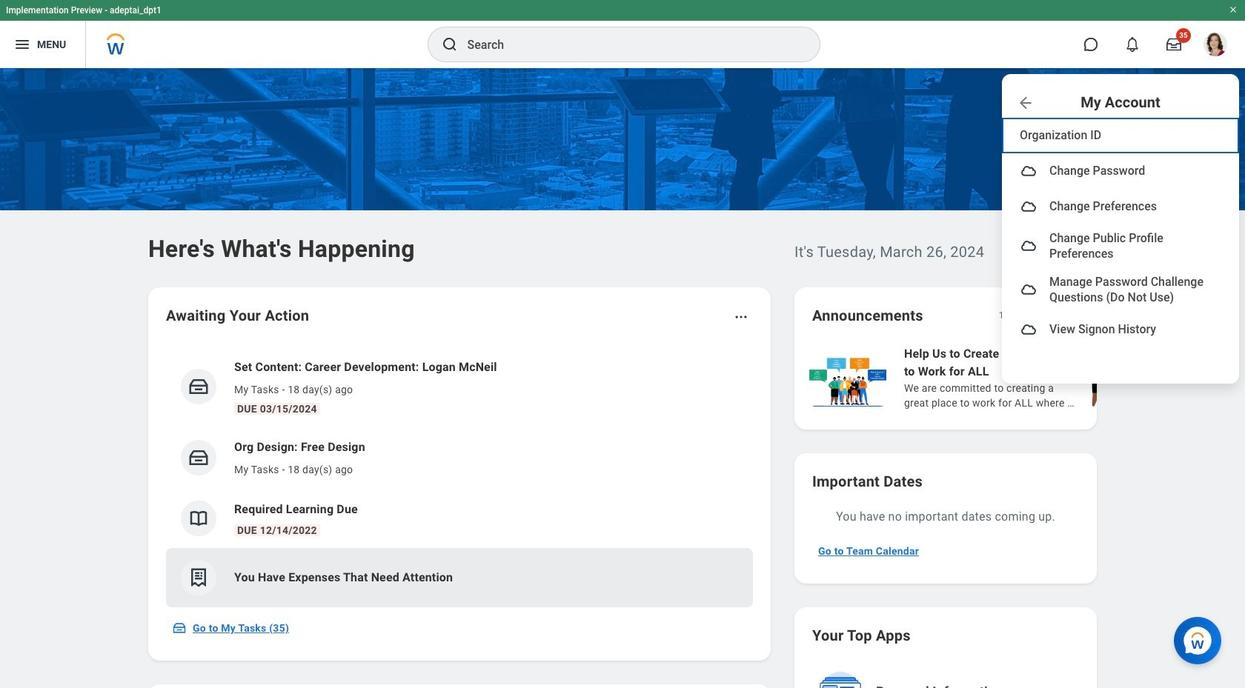 Task type: describe. For each thing, give the bounding box(es) containing it.
1 avatar image from the top
[[1020, 162, 1038, 180]]

chevron right small image
[[1060, 308, 1075, 323]]

justify image
[[13, 36, 31, 53]]

dashboard expenses image
[[188, 567, 210, 589]]

1 horizontal spatial list
[[807, 344, 1246, 412]]

close environment banner image
[[1229, 5, 1238, 14]]

3 menu item from the top
[[1002, 225, 1240, 268]]

Search Workday  search field
[[467, 28, 789, 61]]

0 horizontal spatial list
[[166, 347, 753, 608]]

5 menu item from the top
[[1002, 312, 1240, 348]]

notifications large image
[[1125, 37, 1140, 52]]

inbox large image
[[1167, 37, 1182, 52]]

3 avatar image from the top
[[1020, 238, 1038, 255]]

search image
[[441, 36, 459, 53]]

related actions image
[[734, 310, 749, 325]]

inbox image inside list
[[188, 376, 210, 398]]



Task type: vqa. For each thing, say whether or not it's contained in the screenshot.
the close environment banner image
yes



Task type: locate. For each thing, give the bounding box(es) containing it.
4 avatar image from the top
[[1020, 281, 1038, 299]]

1 menu item from the top
[[1002, 153, 1240, 189]]

1 vertical spatial inbox image
[[172, 621, 187, 636]]

logan mcneil image
[[1204, 33, 1228, 56]]

banner
[[0, 0, 1246, 384]]

main content
[[0, 68, 1246, 689]]

0 vertical spatial inbox image
[[188, 376, 210, 398]]

inbox image
[[188, 447, 210, 469]]

chevron left small image
[[1034, 308, 1048, 323]]

4 menu item from the top
[[1002, 268, 1240, 312]]

back image
[[1017, 94, 1035, 112]]

2 avatar image from the top
[[1020, 198, 1038, 216]]

menu item
[[1002, 153, 1240, 189], [1002, 189, 1240, 225], [1002, 225, 1240, 268], [1002, 268, 1240, 312], [1002, 312, 1240, 348]]

avatar image
[[1020, 162, 1038, 180], [1020, 198, 1038, 216], [1020, 238, 1038, 255], [1020, 281, 1038, 299], [1020, 321, 1038, 339]]

list
[[807, 344, 1246, 412], [166, 347, 753, 608]]

5 avatar image from the top
[[1020, 321, 1038, 339]]

2 menu item from the top
[[1002, 189, 1240, 225]]

0 horizontal spatial inbox image
[[172, 621, 187, 636]]

inbox image
[[188, 376, 210, 398], [172, 621, 187, 636]]

list item
[[166, 549, 753, 608]]

menu
[[1002, 113, 1240, 352]]

1 horizontal spatial inbox image
[[188, 376, 210, 398]]

status
[[999, 310, 1023, 322]]

book open image
[[188, 508, 210, 530]]



